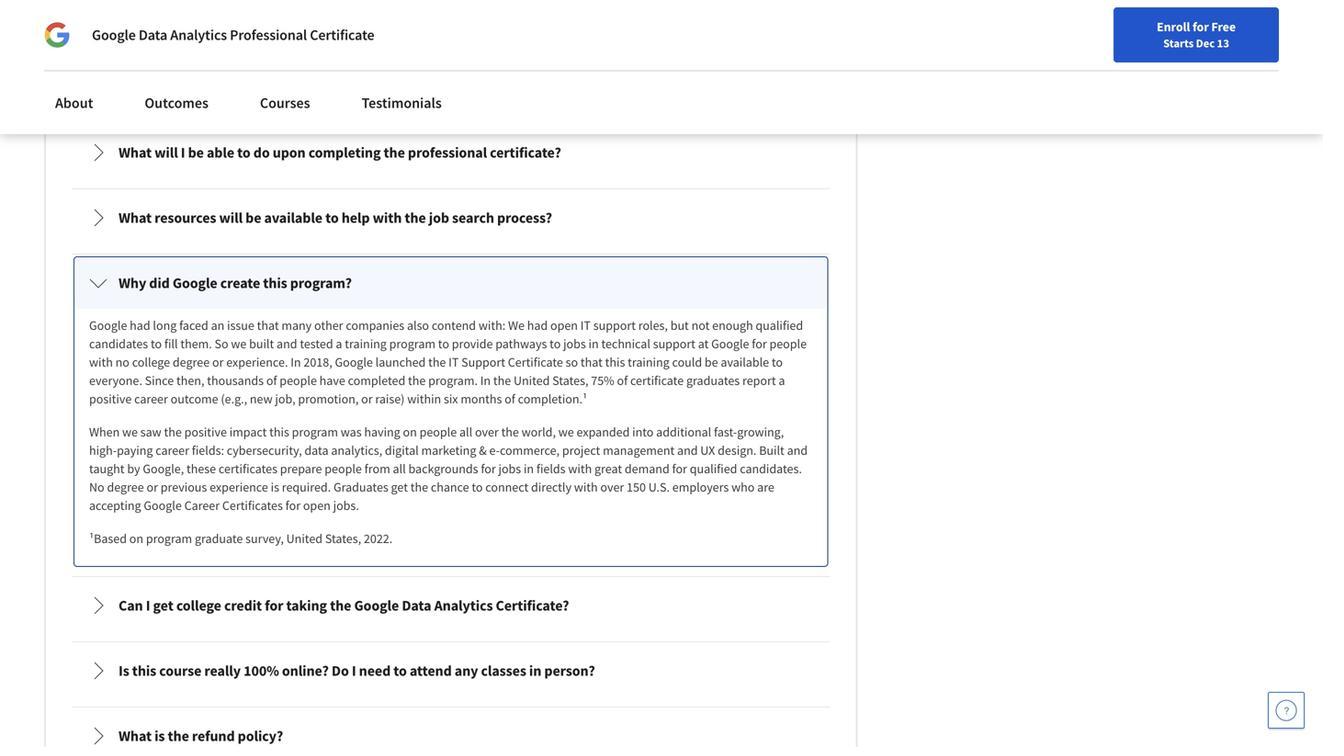 Task type: vqa. For each thing, say whether or not it's contained in the screenshot.
the Integration icon
no



Task type: describe. For each thing, give the bounding box(es) containing it.
is inside dropdown button
[[155, 727, 165, 745]]

13
[[1218, 36, 1230, 51]]

directly
[[531, 479, 572, 495]]

0 vertical spatial a
[[336, 335, 342, 352]]

be inside "a career in data analytics allows you the opportunity to specialize, this just means you'll be focused on in-depth knowledge for an specific industry and your day to day work will revolve around problem solving for that industry. some common titles can include: junior data analyst, junior data scientist, hr/payroll analyst, finance analyst, operations analyst, business intelligence analyst, healthcare analyst and many more."
[[627, 12, 643, 30]]

in inside google had long faced an issue that many other companies also contend with: we had open it support roles, but not enough qualified candidates to fill them. so we built and tested a training program to provide pathways to jobs in technical support at google for people with no college degree or experience. in 2018, google launched the it support certificate so that this training could be available to everyone. since then, thousands of people have completed the program. in the united states, 75% of certificate graduates report a positive career outcome (e.g., new job, promotion, or raise) within six months of completion.¹
[[589, 335, 599, 352]]

demand
[[625, 461, 670, 477]]

to up report
[[772, 354, 783, 370]]

on inside the "when we saw the positive impact this program was having on people all over the world, we expanded into additional fast-growing, high-paying career fields: cybersecurity, data analytics, digital marketing & e-commerce, project management and ux design. built and taught by google, these certificates prepare people from all backgrounds for jobs in fields with great demand for qualified candidates. no degree or previous experience is required. graduates get the chance to connect directly with over 150 u.s. employers who are accepting google career certificates for open jobs."
[[403, 424, 417, 440]]

provide
[[452, 335, 493, 352]]

0 horizontal spatial united
[[286, 530, 323, 547]]

who
[[732, 479, 755, 495]]

connect
[[486, 479, 529, 495]]

that inside "a career in data analytics allows you the opportunity to specialize, this just means you'll be focused on in-depth knowledge for an specific industry and your day to day work will revolve around problem solving for that industry. some common titles can include: junior data analyst, junior data scientist, hr/payroll analyst, finance analyst, operations analyst, business intelligence analyst, healthcare analyst and many more."
[[702, 34, 727, 52]]

the up commerce,
[[502, 424, 519, 440]]

work
[[426, 34, 456, 52]]

1 horizontal spatial over
[[601, 479, 624, 495]]

people up report
[[770, 335, 807, 352]]

no
[[116, 354, 130, 370]]

with down project on the left
[[568, 461, 592, 477]]

allows
[[245, 12, 284, 30]]

1 day from the left
[[359, 34, 382, 52]]

google data analytics professional certificate
[[92, 26, 375, 44]]

able
[[207, 143, 234, 162]]

open inside google had long faced an issue that many other companies also contend with: we had open it support roles, but not enough qualified candidates to fill them. so we built and tested a training program to provide pathways to jobs in technical support at google for people with no college degree or experience. in 2018, google launched the it support certificate so that this training could be available to everyone. since then, thousands of people have completed the program. in the united states, 75% of certificate graduates report a positive career outcome (e.g., new job, promotion, or raise) within six months of completion.¹
[[551, 317, 578, 334]]

knowledge
[[89, 34, 157, 52]]

policy?
[[238, 727, 283, 745]]

technical
[[602, 335, 651, 352]]

growing,
[[737, 424, 784, 440]]

and inside google had long faced an issue that many other companies also contend with: we had open it support roles, but not enough qualified candidates to fill them. so we built and tested a training program to provide pathways to jobs in technical support at google for people with no college degree or experience. in 2018, google launched the it support certificate so that this training could be available to everyone. since then, thousands of people have completed the program. in the united states, 75% of certificate graduates report a positive career outcome (e.g., new job, promotion, or raise) within six months of completion.¹
[[277, 335, 297, 352]]

in inside is this course really 100% online? do i need to attend any classes in person? dropdown button
[[529, 662, 542, 680]]

this inside "a career in data analytics allows you the opportunity to specialize, this just means you'll be focused on in-depth knowledge for an specific industry and your day to day work will revolve around problem solving for that industry. some common titles can include: junior data analyst, junior data scientist, hr/payroll analyst, finance analyst, operations analyst, business intelligence analyst, healthcare analyst and many more."
[[495, 12, 518, 30]]

google had long faced an issue that many other companies also contend with: we had open it support roles, but not enough qualified candidates to fill them. so we built and tested a training program to provide pathways to jobs in technical support at google for people with no college degree or experience. in 2018, google launched the it support certificate so that this training could be available to everyone. since then, thousands of people have completed the program. in the united states, 75% of certificate graduates report a positive career outcome (e.g., new job, promotion, or raise) within six months of completion.¹
[[89, 317, 810, 407]]

to left fill
[[151, 335, 162, 352]]

0 horizontal spatial support
[[594, 317, 636, 334]]

the inside the what is the refund policy? dropdown button
[[168, 727, 189, 745]]

data up analyst
[[464, 56, 493, 74]]

1 horizontal spatial or
[[212, 354, 224, 370]]

what for what is the refund policy?
[[119, 727, 152, 745]]

¹based on program graduate survey, united states, 2022.
[[89, 530, 393, 547]]

to inside the "when we saw the positive impact this program was having on people all over the world, we expanded into additional fast-growing, high-paying career fields: cybersecurity, data analytics, digital marketing & e-commerce, project management and ux design. built and taught by google, these certificates prepare people from all backgrounds for jobs in fields with great demand for qualified candidates. no degree or previous experience is required. graduates get the chance to connect directly with over 150 u.s. employers who are accepting google career certificates for open jobs."
[[472, 479, 483, 495]]

google image
[[44, 22, 70, 48]]

project
[[562, 442, 601, 459]]

is this course really 100% online? do i need to attend any classes in person?
[[119, 662, 595, 680]]

having
[[364, 424, 401, 440]]

analyst, up "testimonials" link
[[370, 56, 419, 74]]

career inside google had long faced an issue that many other companies also contend with: we had open it support roles, but not enough qualified candidates to fill them. so we built and tested a training program to provide pathways to jobs in technical support at google for people with no college degree or experience. in 2018, google launched the it support certificate so that this training could be available to everyone. since then, thousands of people have completed the program. in the united states, 75% of certificate graduates report a positive career outcome (e.g., new job, promotion, or raise) within six months of completion.¹
[[134, 391, 168, 407]]

e-
[[490, 442, 500, 459]]

analyst, down your
[[343, 78, 392, 96]]

do
[[332, 662, 349, 680]]

report
[[743, 372, 776, 389]]

career inside "a career in data analytics allows you the opportunity to specialize, this just means you'll be focused on in-depth knowledge for an specific industry and your day to day work will revolve around problem solving for that industry. some common titles can include: junior data analyst, junior data scientist, hr/payroll analyst, finance analyst, operations analyst, business intelligence analyst, healthcare analyst and many more."
[[100, 12, 139, 30]]

ux
[[701, 442, 716, 459]]

enroll for free starts dec 13
[[1157, 18, 1236, 51]]

jobs.
[[333, 497, 359, 514]]

0 vertical spatial over
[[475, 424, 499, 440]]

from
[[365, 461, 390, 477]]

(e.g.,
[[221, 391, 247, 407]]

google up some
[[92, 26, 136, 44]]

2 vertical spatial that
[[581, 354, 603, 370]]

what resources will be available to help with the job search process? button
[[74, 192, 828, 244]]

outcomes link
[[134, 83, 220, 123]]

college inside google had long faced an issue that many other companies also contend with: we had open it support roles, but not enough qualified candidates to fill them. so we built and tested a training program to provide pathways to jobs in technical support at google for people with no college degree or experience. in 2018, google launched the it support certificate so that this training could be available to everyone. since then, thousands of people have completed the program. in the united states, 75% of certificate graduates report a positive career outcome (e.g., new job, promotion, or raise) within six months of completion.¹
[[132, 354, 170, 370]]

150
[[627, 479, 646, 495]]

graduate
[[195, 530, 243, 547]]

the down support
[[494, 372, 511, 389]]

free
[[1212, 18, 1236, 35]]

just
[[521, 12, 543, 30]]

available inside what resources will be available to help with the job search process? dropdown button
[[264, 209, 323, 227]]

0 horizontal spatial analytics
[[170, 26, 227, 44]]

backgrounds
[[409, 461, 479, 477]]

testimonials link
[[351, 83, 453, 123]]

could
[[672, 354, 702, 370]]

career
[[184, 497, 220, 514]]

issue
[[227, 317, 254, 334]]

0 horizontal spatial certificate
[[310, 26, 375, 44]]

career inside the "when we saw the positive impact this program was having on people all over the world, we expanded into additional fast-growing, high-paying career fields: cybersecurity, data analytics, digital marketing & e-commerce, project management and ux design. built and taught by google, these certificates prepare people from all backgrounds for jobs in fields with great demand for qualified candidates. no degree or previous experience is required. graduates get the chance to connect directly with over 150 u.s. employers who are accepting google career certificates for open jobs."
[[156, 442, 189, 459]]

graduates
[[687, 372, 740, 389]]

coursera image
[[22, 15, 139, 44]]

revolve
[[484, 34, 529, 52]]

1 vertical spatial in
[[481, 372, 491, 389]]

industry.
[[730, 34, 784, 52]]

focused
[[645, 12, 694, 30]]

to left "do" on the left top
[[237, 143, 251, 162]]

healthcare
[[395, 78, 462, 96]]

can i get college credit for taking the google data analytics certificate?
[[119, 597, 569, 615]]

at
[[698, 335, 709, 352]]

people up job,
[[280, 372, 317, 389]]

problem
[[579, 34, 632, 52]]

united inside google had long faced an issue that many other companies also contend with: we had open it support roles, but not enough qualified candidates to fill them. so we built and tested a training program to provide pathways to jobs in technical support at google for people with no college degree or experience. in 2018, google launched the it support certificate so that this training could be available to everyone. since then, thousands of people have completed the program. in the united states, 75% of certificate graduates report a positive career outcome (e.g., new job, promotion, or raise) within six months of completion.¹
[[514, 372, 550, 389]]

with down great at the bottom left of the page
[[574, 479, 598, 495]]

0 vertical spatial all
[[460, 424, 473, 440]]

process?
[[497, 209, 552, 227]]

the inside can i get college credit for taking the google data analytics certificate? dropdown button
[[330, 597, 352, 615]]

since
[[145, 372, 174, 389]]

for down required.
[[286, 497, 301, 514]]

candidates
[[89, 335, 148, 352]]

required.
[[282, 479, 331, 495]]

an inside "a career in data analytics allows you the opportunity to specialize, this just means you'll be focused on in-depth knowledge for an specific industry and your day to day work will revolve around problem solving for that industry. some common titles can include: junior data analyst, junior data scientist, hr/payroll analyst, finance analyst, operations analyst, business intelligence analyst, healthcare analyst and many more."
[[180, 34, 195, 52]]

analyst, down solving
[[624, 56, 672, 74]]

analytics inside dropdown button
[[434, 597, 493, 615]]

get inside the "when we saw the positive impact this program was having on people all over the world, we expanded into additional fast-growing, high-paying career fields: cybersecurity, data analytics, digital marketing & e-commerce, project management and ux design. built and taught by google, these certificates prepare people from all backgrounds for jobs in fields with great demand for qualified candidates. no degree or previous experience is required. graduates get the chance to connect directly with over 150 u.s. employers who are accepting google career certificates for open jobs."
[[391, 479, 408, 495]]

intelligence
[[269, 78, 340, 96]]

will inside "a career in data analytics allows you the opportunity to specialize, this just means you'll be focused on in-depth knowledge for an specific industry and your day to day work will revolve around problem solving for that industry. some common titles can include: junior data analyst, junior data scientist, hr/payroll analyst, finance analyst, operations analyst, business intelligence analyst, healthcare analyst and many more."
[[459, 34, 481, 52]]

2 horizontal spatial or
[[361, 391, 373, 407]]

for down &
[[481, 461, 496, 477]]

1 horizontal spatial of
[[505, 391, 516, 407]]

attend
[[410, 662, 452, 680]]

positive inside the "when we saw the positive impact this program was having on people all over the world, we expanded into additional fast-growing, high-paying career fields: cybersecurity, data analytics, digital marketing & e-commerce, project management and ux design. built and taught by google, these certificates prepare people from all backgrounds for jobs in fields with great demand for qualified candidates. no degree or previous experience is required. graduates get the chance to connect directly with over 150 u.s. employers who are accepting google career certificates for open jobs."
[[184, 424, 227, 440]]

0 horizontal spatial it
[[449, 354, 459, 370]]

need
[[359, 662, 391, 680]]

new
[[250, 391, 273, 407]]

the down backgrounds
[[411, 479, 428, 495]]

college inside dropdown button
[[176, 597, 221, 615]]

data up common
[[139, 26, 167, 44]]

1 vertical spatial all
[[393, 461, 406, 477]]

fill
[[164, 335, 178, 352]]

experience
[[210, 479, 268, 495]]

analyst, down industry.
[[726, 56, 775, 74]]

get inside dropdown button
[[153, 597, 173, 615]]

when we saw the positive impact this program was having on people all over the world, we expanded into additional fast-growing, high-paying career fields: cybersecurity, data analytics, digital marketing & e-commerce, project management and ux design. built and taught by google, these certificates prepare people from all backgrounds for jobs in fields with great demand for qualified candidates. no degree or previous experience is required. graduates get the chance to connect directly with over 150 u.s. employers who are accepting google career certificates for open jobs.
[[89, 424, 811, 514]]

six
[[444, 391, 458, 407]]

75%
[[591, 372, 615, 389]]

promotion,
[[298, 391, 359, 407]]

0 horizontal spatial we
[[122, 424, 138, 440]]

what for what will i be able to do upon completing the professional certificate?
[[119, 143, 152, 162]]

2 vertical spatial on
[[129, 530, 143, 547]]

high-
[[89, 442, 117, 459]]

0 horizontal spatial i
[[146, 597, 150, 615]]

around
[[532, 34, 576, 52]]

scientist,
[[496, 56, 552, 74]]

will inside dropdown button
[[219, 209, 243, 227]]

saw
[[140, 424, 162, 440]]

2 vertical spatial i
[[352, 662, 356, 680]]

enroll
[[1157, 18, 1191, 35]]

courses link
[[249, 83, 321, 123]]

support
[[462, 354, 506, 370]]

2 junior from the left
[[422, 56, 461, 74]]

any
[[455, 662, 478, 680]]

create
[[220, 274, 260, 292]]

the up within
[[408, 372, 426, 389]]

data inside dropdown button
[[402, 597, 432, 615]]

help
[[342, 209, 370, 227]]

this inside google had long faced an issue that many other companies also contend with: we had open it support roles, but not enough qualified candidates to fill them. so we built and tested a training program to provide pathways to jobs in technical support at google for people with no college degree or experience. in 2018, google launched the it support certificate so that this training could be available to everyone. since then, thousands of people have completed the program. in the united states, 75% of certificate graduates report a positive career outcome (e.g., new job, promotion, or raise) within six months of completion.¹
[[606, 354, 625, 370]]

people up marketing
[[420, 424, 457, 440]]

analytics,
[[331, 442, 383, 459]]

open inside the "when we saw the positive impact this program was having on people all over the world, we expanded into additional fast-growing, high-paying career fields: cybersecurity, data analytics, digital marketing & e-commerce, project management and ux design. built and taught by google, these certificates prepare people from all backgrounds for jobs in fields with great demand for qualified candidates. no degree or previous experience is required. graduates get the chance to connect directly with over 150 u.s. employers who are accepting google career certificates for open jobs."
[[303, 497, 331, 514]]

is this course really 100% online? do i need to attend any classes in person? button
[[74, 645, 828, 697]]

0 horizontal spatial in
[[291, 354, 301, 370]]

completed
[[348, 372, 406, 389]]

solving
[[635, 34, 679, 52]]

1 vertical spatial states,
[[325, 530, 361, 547]]

and down you at top left
[[302, 34, 325, 52]]

and right built on the bottom right of the page
[[787, 442, 808, 459]]

program?
[[290, 274, 352, 292]]

to down opportunity
[[384, 34, 397, 52]]

degree inside google had long faced an issue that many other companies also contend with: we had open it support roles, but not enough qualified candidates to fill them. so we built and tested a training program to provide pathways to jobs in technical support at google for people with no college degree or experience. in 2018, google launched the it support certificate so that this training could be available to everyone. since then, thousands of people have completed the program. in the united states, 75% of certificate graduates report a positive career outcome (e.g., new job, promotion, or raise) within six months of completion.¹
[[173, 354, 210, 370]]

to up the work
[[413, 12, 426, 30]]

positive inside google had long faced an issue that many other companies also contend with: we had open it support roles, but not enough qualified candidates to fill them. so we built and tested a training program to provide pathways to jobs in technical support at google for people with no college degree or experience. in 2018, google launched the it support certificate so that this training could be available to everyone. since then, thousands of people have completed the program. in the united states, 75% of certificate graduates report a positive career outcome (e.g., new job, promotion, or raise) within six months of completion.¹
[[89, 391, 132, 407]]

1 vertical spatial that
[[257, 317, 279, 334]]

management
[[603, 442, 675, 459]]

resources
[[155, 209, 216, 227]]

be inside google had long faced an issue that many other companies also contend with: we had open it support roles, but not enough qualified candidates to fill them. so we built and tested a training program to provide pathways to jobs in technical support at google for people with no college degree or experience. in 2018, google launched the it support certificate so that this training could be available to everyone. since then, thousands of people have completed the program. in the united states, 75% of certificate graduates report a positive career outcome (e.g., new job, promotion, or raise) within six months of completion.¹
[[705, 354, 719, 370]]

data inside the "when we saw the positive impact this program was having on people all over the world, we expanded into additional fast-growing, high-paying career fields: cybersecurity, data analytics, digital marketing & e-commerce, project management and ux design. built and taught by google, these certificates prepare people from all backgrounds for jobs in fields with great demand for qualified candidates. no degree or previous experience is required. graduates get the chance to connect directly with over 150 u.s. employers who are accepting google career certificates for open jobs."
[[305, 442, 329, 459]]

opportunity
[[336, 12, 410, 30]]

specific
[[198, 34, 245, 52]]

search
[[452, 209, 494, 227]]

for inside enroll for free starts dec 13
[[1193, 18, 1210, 35]]

2 day from the left
[[400, 34, 423, 52]]

by
[[127, 461, 140, 477]]

commerce,
[[500, 442, 560, 459]]



Task type: locate. For each thing, give the bounding box(es) containing it.
this inside 'dropdown button'
[[263, 274, 287, 292]]

1 horizontal spatial qualified
[[756, 317, 804, 334]]

1 horizontal spatial college
[[176, 597, 221, 615]]

1 vertical spatial support
[[653, 335, 696, 352]]

in up 'knowledge'
[[142, 12, 153, 30]]

1 horizontal spatial support
[[653, 335, 696, 352]]

1 horizontal spatial junior
[[422, 56, 461, 74]]

for up employers
[[672, 461, 688, 477]]

these
[[187, 461, 216, 477]]

raise)
[[375, 391, 405, 407]]

1 horizontal spatial training
[[628, 354, 670, 370]]

junior down the work
[[422, 56, 461, 74]]

0 vertical spatial open
[[551, 317, 578, 334]]

with left no
[[89, 354, 113, 370]]

data left analytics
[[156, 12, 184, 30]]

for up finance
[[682, 34, 699, 52]]

we inside google had long faced an issue that many other companies also contend with: we had open it support roles, but not enough qualified candidates to fill them. so we built and tested a training program to provide pathways to jobs in technical support at google for people with no college degree or experience. in 2018, google launched the it support certificate so that this training could be available to everyone. since then, thousands of people have completed the program. in the united states, 75% of certificate graduates report a positive career outcome (e.g., new job, promotion, or raise) within six months of completion.¹
[[231, 335, 247, 352]]

this inside the "when we saw the positive impact this program was having on people all over the world, we expanded into additional fast-growing, high-paying career fields: cybersecurity, data analytics, digital marketing & e-commerce, project management and ux design. built and taught by google, these certificates prepare people from all backgrounds for jobs in fields with great demand for qualified candidates. no degree or previous experience is required. graduates get the chance to connect directly with over 150 u.s. employers who are accepting google career certificates for open jobs."
[[269, 424, 289, 440]]

0 horizontal spatial available
[[264, 209, 323, 227]]

people down 'analytics,'
[[325, 461, 362, 477]]

what left resources on the left top of the page
[[119, 209, 152, 227]]

None search field
[[262, 11, 565, 48]]

this up revolve
[[495, 12, 518, 30]]

available
[[264, 209, 323, 227], [721, 354, 770, 370]]

1 vertical spatial training
[[628, 354, 670, 370]]

a
[[89, 12, 97, 30]]

open down required.
[[303, 497, 331, 514]]

what inside what resources will be available to help with the job search process? dropdown button
[[119, 209, 152, 227]]

jobs
[[564, 335, 586, 352], [499, 461, 521, 477]]

and down the scientist,
[[512, 78, 536, 96]]

0 horizontal spatial of
[[266, 372, 277, 389]]

opens in a new tab image
[[252, 277, 267, 291]]

to
[[413, 12, 426, 30], [384, 34, 397, 52], [237, 143, 251, 162], [326, 209, 339, 227], [151, 335, 162, 352], [438, 335, 449, 352], [550, 335, 561, 352], [772, 354, 783, 370], [472, 479, 483, 495], [394, 662, 407, 680]]

degree up then,
[[173, 354, 210, 370]]

training up certificate
[[628, 354, 670, 370]]

what will i be able to do upon completing the professional certificate?
[[119, 143, 562, 162]]

1 vertical spatial over
[[601, 479, 624, 495]]

1 junior from the left
[[296, 56, 336, 74]]

career up google,
[[156, 442, 189, 459]]

a right report
[[779, 372, 786, 389]]

why did google create this program? button
[[74, 257, 828, 309]]

get right the can
[[153, 597, 173, 615]]

many up the tested
[[282, 317, 312, 334]]

1 horizontal spatial positive
[[184, 424, 227, 440]]

long
[[153, 317, 177, 334]]

digital
[[385, 442, 419, 459]]

google down enough
[[712, 335, 750, 352]]

0 vertical spatial get
[[391, 479, 408, 495]]

this
[[495, 12, 518, 30], [263, 274, 287, 292], [606, 354, 625, 370], [269, 424, 289, 440], [132, 662, 156, 680]]

be inside what will i be able to do upon completing the professional certificate? dropdown button
[[188, 143, 204, 162]]

will inside dropdown button
[[155, 143, 178, 162]]

jobs inside google had long faced an issue that many other companies also contend with: we had open it support roles, but not enough qualified candidates to fill them. so we built and tested a training program to provide pathways to jobs in technical support at google for people with no college degree or experience. in 2018, google launched the it support certificate so that this training could be available to everyone. since then, thousands of people have completed the program. in the united states, 75% of certificate graduates report a positive career outcome (e.g., new job, promotion, or raise) within six months of completion.¹
[[564, 335, 586, 352]]

other
[[314, 317, 343, 334]]

1 horizontal spatial get
[[391, 479, 408, 495]]

0 horizontal spatial states,
[[325, 530, 361, 547]]

day
[[359, 34, 382, 52], [400, 34, 423, 52]]

what will i be able to do upon completing the professional certificate? button
[[74, 127, 828, 178]]

many left more.
[[539, 78, 574, 96]]

what resources will be available to help with the job search process?
[[119, 209, 552, 227]]

0 vertical spatial college
[[132, 354, 170, 370]]

completion.¹
[[518, 391, 588, 407]]

program inside the "when we saw the positive impact this program was having on people all over the world, we expanded into additional fast-growing, high-paying career fields: cybersecurity, data analytics, digital marketing & e-commerce, project management and ux design. built and taught by google, these certificates prepare people from all backgrounds for jobs in fields with great demand for qualified candidates. no degree or previous experience is required. graduates get the chance to connect directly with over 150 u.s. employers who are accepting google career certificates for open jobs."
[[292, 424, 338, 440]]

degree down by
[[107, 479, 144, 495]]

to inside dropdown button
[[326, 209, 339, 227]]

with:
[[479, 317, 506, 334]]

1 horizontal spatial united
[[514, 372, 550, 389]]

was
[[341, 424, 362, 440]]

will down specialize,
[[459, 34, 481, 52]]

be inside what resources will be available to help with the job search process? dropdown button
[[246, 209, 261, 227]]

it left roles,
[[581, 317, 591, 334]]

so
[[566, 354, 578, 370]]

1 vertical spatial will
[[155, 143, 178, 162]]

1 horizontal spatial all
[[460, 424, 473, 440]]

google up need
[[354, 597, 399, 615]]

junior up intelligence
[[296, 56, 336, 74]]

1 horizontal spatial we
[[231, 335, 247, 352]]

1 vertical spatial available
[[721, 354, 770, 370]]

i right the can
[[146, 597, 150, 615]]

1 horizontal spatial a
[[779, 372, 786, 389]]

industry
[[248, 34, 299, 52]]

program down career
[[146, 530, 192, 547]]

for inside dropdown button
[[265, 597, 284, 615]]

that down in-
[[702, 34, 727, 52]]

the right saw
[[164, 424, 182, 440]]

had left long
[[130, 317, 150, 334]]

1 what from the top
[[119, 143, 152, 162]]

survey,
[[246, 530, 284, 547]]

1 vertical spatial positive
[[184, 424, 227, 440]]

graduates
[[334, 479, 389, 495]]

1 horizontal spatial data
[[305, 442, 329, 459]]

the inside "a career in data analytics allows you the opportunity to specialize, this just means you'll be focused on in-depth knowledge for an specific industry and your day to day work will revolve around problem solving for that industry. some common titles can include: junior data analyst, junior data scientist, hr/payroll analyst, finance analyst, operations analyst, business intelligence analyst, healthcare analyst and many more."
[[313, 12, 333, 30]]

is left refund on the bottom
[[155, 727, 165, 745]]

we up paying
[[122, 424, 138, 440]]

degree inside the "when we saw the positive impact this program was having on people all over the world, we expanded into additional fast-growing, high-paying career fields: cybersecurity, data analytics, digital marketing & e-commerce, project management and ux design. built and taught by google, these certificates prepare people from all backgrounds for jobs in fields with great demand for qualified candidates. no degree or previous experience is required. graduates get the chance to connect directly with over 150 u.s. employers who are accepting google career certificates for open jobs."
[[107, 479, 144, 495]]

2 horizontal spatial we
[[559, 424, 574, 440]]

all down digital
[[393, 461, 406, 477]]

1 vertical spatial jobs
[[499, 461, 521, 477]]

1 vertical spatial what
[[119, 209, 152, 227]]

jobs inside the "when we saw the positive impact this program was having on people all over the world, we expanded into additional fast-growing, high-paying career fields: cybersecurity, data analytics, digital marketing & e-commerce, project management and ux design. built and taught by google, these certificates prepare people from all backgrounds for jobs in fields with great demand for qualified candidates. no degree or previous experience is required. graduates get the chance to connect directly with over 150 u.s. employers who are accepting google career certificates for open jobs."
[[499, 461, 521, 477]]

google up have
[[335, 354, 373, 370]]

career down since
[[134, 391, 168, 407]]

0 horizontal spatial all
[[393, 461, 406, 477]]

0 horizontal spatial junior
[[296, 56, 336, 74]]

career up 'knowledge'
[[100, 12, 139, 30]]

2 vertical spatial program
[[146, 530, 192, 547]]

career
[[100, 12, 139, 30], [134, 391, 168, 407], [156, 442, 189, 459]]

of up new
[[266, 372, 277, 389]]

not
[[692, 317, 710, 334]]

an
[[180, 34, 195, 52], [211, 317, 225, 334]]

for up dec
[[1193, 18, 1210, 35]]

that up built
[[257, 317, 279, 334]]

0 vertical spatial i
[[181, 143, 185, 162]]

or down so
[[212, 354, 224, 370]]

united right survey,
[[286, 530, 323, 547]]

we
[[508, 317, 525, 334]]

in down support
[[481, 372, 491, 389]]

an up titles
[[180, 34, 195, 52]]

google inside dropdown button
[[354, 597, 399, 615]]

in left 2018,
[[291, 354, 301, 370]]

0 vertical spatial states,
[[553, 372, 589, 389]]

completing
[[309, 143, 381, 162]]

we up project on the left
[[559, 424, 574, 440]]

this right is
[[132, 662, 156, 680]]

world,
[[522, 424, 556, 440]]

the up program.
[[428, 354, 446, 370]]

program inside google had long faced an issue that many other companies also contend with: we had open it support roles, but not enough qualified candidates to fill them. so we built and tested a training program to provide pathways to jobs in technical support at google for people with no college degree or experience. in 2018, google launched the it support certificate so that this training could be available to everyone. since then, thousands of people have completed the program. in the united states, 75% of certificate graduates report a positive career outcome (e.g., new job, promotion, or raise) within six months of completion.¹
[[389, 335, 436, 352]]

to right chance
[[472, 479, 483, 495]]

in right classes
[[529, 662, 542, 680]]

on inside "a career in data analytics allows you the opportunity to specialize, this just means you'll be focused on in-depth knowledge for an specific industry and your day to day work will revolve around problem solving for that industry. some common titles can include: junior data analyst, junior data scientist, hr/payroll analyst, finance analyst, operations analyst, business intelligence analyst, healthcare analyst and many more."
[[697, 12, 713, 30]]

0 horizontal spatial get
[[153, 597, 173, 615]]

on right ¹based
[[129, 530, 143, 547]]

available inside google had long faced an issue that many other companies also contend with: we had open it support roles, but not enough qualified candidates to fill them. so we built and tested a training program to provide pathways to jobs in technical support at google for people with no college degree or experience. in 2018, google launched the it support certificate so that this training could be available to everyone. since then, thousands of people have completed the program. in the united states, 75% of certificate graduates report a positive career outcome (e.g., new job, promotion, or raise) within six months of completion.¹
[[721, 354, 770, 370]]

2 horizontal spatial will
[[459, 34, 481, 52]]

can
[[119, 597, 143, 615]]

jobs up so at the left of the page
[[564, 335, 586, 352]]

the inside what will i be able to do upon completing the professional certificate? dropdown button
[[384, 143, 405, 162]]

had right we
[[527, 317, 548, 334]]

faced
[[179, 317, 208, 334]]

also
[[407, 317, 429, 334]]

with inside google had long faced an issue that many other companies also contend with: we had open it support roles, but not enough qualified candidates to fill them. so we built and tested a training program to provide pathways to jobs in technical support at google for people with no college degree or experience. in 2018, google launched the it support certificate so that this training could be available to everyone. since then, thousands of people have completed the program. in the united states, 75% of certificate graduates report a positive career outcome (e.g., new job, promotion, or raise) within six months of completion.¹
[[89, 354, 113, 370]]

specialize,
[[428, 12, 492, 30]]

0 vertical spatial what
[[119, 143, 152, 162]]

in
[[142, 12, 153, 30], [589, 335, 599, 352], [524, 461, 534, 477], [529, 662, 542, 680]]

finance
[[675, 56, 724, 74]]

1 horizontal spatial available
[[721, 354, 770, 370]]

college left credit
[[176, 597, 221, 615]]

1 horizontal spatial is
[[271, 479, 279, 495]]

0 horizontal spatial an
[[180, 34, 195, 52]]

0 horizontal spatial open
[[303, 497, 331, 514]]

the inside what resources will be available to help with the job search process? dropdown button
[[405, 209, 426, 227]]

with inside dropdown button
[[373, 209, 402, 227]]

2 vertical spatial career
[[156, 442, 189, 459]]

what inside dropdown button
[[119, 727, 152, 745]]

0 horizontal spatial or
[[147, 479, 158, 495]]

get down digital
[[391, 479, 408, 495]]

1 had from the left
[[130, 317, 150, 334]]

1 vertical spatial degree
[[107, 479, 144, 495]]

0 vertical spatial career
[[100, 12, 139, 30]]

0 horizontal spatial over
[[475, 424, 499, 440]]

to down contend
[[438, 335, 449, 352]]

program down promotion,
[[292, 424, 338, 440]]

0 horizontal spatial program
[[146, 530, 192, 547]]

taking
[[286, 597, 327, 615]]

1 vertical spatial certificate
[[508, 354, 563, 370]]

courses
[[260, 94, 310, 112]]

analyst, down titles
[[160, 78, 209, 96]]

what down is
[[119, 727, 152, 745]]

1 vertical spatial i
[[146, 597, 150, 615]]

to left help
[[326, 209, 339, 227]]

or down google,
[[147, 479, 158, 495]]

0 vertical spatial positive
[[89, 391, 132, 407]]

1 horizontal spatial will
[[219, 209, 243, 227]]

analyst
[[465, 78, 510, 96]]

1 vertical spatial career
[[134, 391, 168, 407]]

1 vertical spatial data
[[305, 442, 329, 459]]

program down also
[[389, 335, 436, 352]]

0 horizontal spatial data
[[156, 12, 184, 30]]

0 vertical spatial training
[[345, 335, 387, 352]]

2018,
[[304, 354, 333, 370]]

menu item
[[972, 18, 1091, 78]]

google inside the "when we saw the positive impact this program was having on people all over the world, we expanded into additional fast-growing, high-paying career fields: cybersecurity, data analytics, digital marketing & e-commerce, project management and ux design. built and taught by google, these certificates prepare people from all backgrounds for jobs in fields with great demand for qualified candidates. no degree or previous experience is required. graduates get the chance to connect directly with over 150 u.s. employers who are accepting google career certificates for open jobs."
[[144, 497, 182, 514]]

expanded
[[577, 424, 630, 440]]

qualified inside the "when we saw the positive impact this program was having on people all over the world, we expanded into additional fast-growing, high-paying career fields: cybersecurity, data analytics, digital marketing & e-commerce, project management and ux design. built and taught by google, these certificates prepare people from all backgrounds for jobs in fields with great demand for qualified candidates. no degree or previous experience is required. graduates get the chance to connect directly with over 150 u.s. employers who are accepting google career certificates for open jobs."
[[690, 461, 738, 477]]

3 what from the top
[[119, 727, 152, 745]]

certificate inside google had long faced an issue that many other companies also contend with: we had open it support roles, but not enough qualified candidates to fill them. so we built and tested a training program to provide pathways to jobs in technical support at google for people with no college degree or experience. in 2018, google launched the it support certificate so that this training could be available to everyone. since then, thousands of people have completed the program. in the united states, 75% of certificate graduates report a positive career outcome (e.g., new job, promotion, or raise) within six months of completion.¹
[[508, 354, 563, 370]]

this inside dropdown button
[[132, 662, 156, 680]]

1 horizontal spatial jobs
[[564, 335, 586, 352]]

employers
[[673, 479, 729, 495]]

1 horizontal spatial states,
[[553, 372, 589, 389]]

is
[[119, 662, 129, 680]]

this up cybersecurity,
[[269, 424, 289, 440]]

fields
[[537, 461, 566, 477]]

a
[[336, 335, 342, 352], [779, 372, 786, 389]]

over down great at the bottom left of the page
[[601, 479, 624, 495]]

and down "additional"
[[678, 442, 698, 459]]

course
[[159, 662, 202, 680]]

or inside the "when we saw the positive impact this program was having on people all over the world, we expanded into additional fast-growing, high-paying career fields: cybersecurity, data analytics, digital marketing & e-commerce, project management and ux design. built and taught by google, these certificates prepare people from all backgrounds for jobs in fields with great demand for qualified candidates. no degree or previous experience is required. graduates get the chance to connect directly with over 150 u.s. employers who are accepting google career certificates for open jobs."
[[147, 479, 158, 495]]

with right help
[[373, 209, 402, 227]]

google
[[92, 26, 136, 44], [173, 274, 218, 292], [89, 317, 127, 334], [712, 335, 750, 352], [335, 354, 373, 370], [144, 497, 182, 514], [354, 597, 399, 615]]

junior
[[296, 56, 336, 74], [422, 56, 461, 74]]

but
[[671, 317, 689, 334]]

united
[[514, 372, 550, 389], [286, 530, 323, 547]]

for inside google had long faced an issue that many other companies also contend with: we had open it support roles, but not enough qualified candidates to fill them. so we built and tested a training program to provide pathways to jobs in technical support at google for people with no college degree or experience. in 2018, google launched the it support certificate so that this training could be available to everyone. since then, thousands of people have completed the program. in the united states, 75% of certificate graduates report a positive career outcome (e.g., new job, promotion, or raise) within six months of completion.¹
[[752, 335, 767, 352]]

everyone.
[[89, 372, 142, 389]]

degree
[[173, 354, 210, 370], [107, 479, 144, 495]]

united up completion.¹
[[514, 372, 550, 389]]

have
[[320, 372, 345, 389]]

is inside the "when we saw the positive impact this program was having on people all over the world, we expanded into additional fast-growing, high-paying career fields: cybersecurity, data analytics, digital marketing & e-commerce, project management and ux design. built and taught by google, these certificates prepare people from all backgrounds for jobs in fields with great demand for qualified candidates. no degree or previous experience is required. graduates get the chance to connect directly with over 150 u.s. employers who are accepting google career certificates for open jobs."
[[271, 479, 279, 495]]

1 horizontal spatial it
[[581, 317, 591, 334]]

why
[[119, 274, 146, 292]]

we right so
[[231, 335, 247, 352]]

1 vertical spatial is
[[155, 727, 165, 745]]

many
[[539, 78, 574, 96], [282, 317, 312, 334]]

in inside "a career in data analytics allows you the opportunity to specialize, this just means you'll be focused on in-depth knowledge for an specific industry and your day to day work will revolve around problem solving for that industry. some common titles can include: junior data analyst, junior data scientist, hr/payroll analyst, finance analyst, operations analyst, business intelligence analyst, healthcare analyst and many more."
[[142, 12, 153, 30]]

0 horizontal spatial many
[[282, 317, 312, 334]]

had
[[130, 317, 150, 334], [527, 317, 548, 334]]

help center image
[[1276, 700, 1298, 722]]

cybersecurity,
[[227, 442, 302, 459]]

1 horizontal spatial many
[[539, 78, 574, 96]]

the right completing
[[384, 143, 405, 162]]

data inside "a career in data analytics allows you the opportunity to specialize, this just means you'll be focused on in-depth knowledge for an specific industry and your day to day work will revolve around problem solving for that industry. some common titles can include: junior data analyst, junior data scientist, hr/payroll analyst, finance analyst, operations analyst, business intelligence analyst, healthcare analyst and many more."
[[156, 12, 184, 30]]

states, down jobs.
[[325, 530, 361, 547]]

are
[[758, 479, 775, 495]]

0 horizontal spatial degree
[[107, 479, 144, 495]]

be left able
[[188, 143, 204, 162]]

0 vertical spatial available
[[264, 209, 323, 227]]

0 vertical spatial jobs
[[564, 335, 586, 352]]

i
[[181, 143, 185, 162], [146, 597, 150, 615], [352, 662, 356, 680]]

an up so
[[211, 317, 225, 334]]

hr/payroll
[[555, 56, 621, 74]]

in inside the "when we saw the positive impact this program was having on people all over the world, we expanded into additional fast-growing, high-paying career fields: cybersecurity, data analytics, digital marketing & e-commerce, project management and ux design. built and taught by google, these certificates prepare people from all backgrounds for jobs in fields with great demand for qualified candidates. no degree or previous experience is required. graduates get the chance to connect directly with over 150 u.s. employers who are accepting google career certificates for open jobs."
[[524, 461, 534, 477]]

qualified
[[756, 317, 804, 334], [690, 461, 738, 477]]

what inside what will i be able to do upon completing the professional certificate? dropdown button
[[119, 143, 152, 162]]

refund
[[192, 727, 235, 745]]

roles,
[[639, 317, 668, 334]]

0 vertical spatial an
[[180, 34, 195, 52]]

1 vertical spatial on
[[403, 424, 417, 440]]

0 vertical spatial that
[[702, 34, 727, 52]]

states, inside google had long faced an issue that many other companies also contend with: we had open it support roles, but not enough qualified candidates to fill them. so we built and tested a training program to provide pathways to jobs in technical support at google for people with no college degree or experience. in 2018, google launched the it support certificate so that this training could be available to everyone. since then, thousands of people have completed the program. in the united states, 75% of certificate graduates report a positive career outcome (e.g., new job, promotion, or raise) within six months of completion.¹
[[553, 372, 589, 389]]

many inside "a career in data analytics allows you the opportunity to specialize, this just means you'll be focused on in-depth knowledge for an specific industry and your day to day work will revolve around problem solving for that industry. some common titles can include: junior data analyst, junior data scientist, hr/payroll analyst, finance analyst, operations analyst, business intelligence analyst, healthcare analyst and many more."
[[539, 78, 574, 96]]

available up report
[[721, 354, 770, 370]]

we
[[231, 335, 247, 352], [122, 424, 138, 440], [559, 424, 574, 440]]

google up candidates on the left of page
[[89, 317, 127, 334]]

about link
[[44, 83, 104, 123]]

open up so at the left of the page
[[551, 317, 578, 334]]

100%
[[244, 662, 279, 680]]

in down commerce,
[[524, 461, 534, 477]]

2 had from the left
[[527, 317, 548, 334]]

to right need
[[394, 662, 407, 680]]

data
[[156, 12, 184, 30], [305, 442, 329, 459]]

online?
[[282, 662, 329, 680]]

data down your
[[339, 56, 367, 74]]

0 vertical spatial program
[[389, 335, 436, 352]]

on left in-
[[697, 12, 713, 30]]

1 horizontal spatial an
[[211, 317, 225, 334]]

1 vertical spatial united
[[286, 530, 323, 547]]

available left help
[[264, 209, 323, 227]]

did
[[149, 274, 170, 292]]

data
[[139, 26, 167, 44], [339, 56, 367, 74], [464, 56, 493, 74], [402, 597, 432, 615]]

data up prepare
[[305, 442, 329, 459]]

2 vertical spatial will
[[219, 209, 243, 227]]

for up common
[[160, 34, 177, 52]]

2 horizontal spatial i
[[352, 662, 356, 680]]

show notifications image
[[1110, 23, 1132, 45]]

1 horizontal spatial program
[[292, 424, 338, 440]]

positive down everyone.
[[89, 391, 132, 407]]

will right resources on the left top of the page
[[219, 209, 243, 227]]

2 vertical spatial or
[[147, 479, 158, 495]]

to right pathways
[[550, 335, 561, 352]]

2 horizontal spatial of
[[617, 372, 628, 389]]

data up attend
[[402, 597, 432, 615]]

google inside 'dropdown button'
[[173, 274, 218, 292]]

1 horizontal spatial analytics
[[434, 597, 493, 615]]

1 vertical spatial open
[[303, 497, 331, 514]]

0 horizontal spatial jobs
[[499, 461, 521, 477]]

1 horizontal spatial had
[[527, 317, 548, 334]]

companies
[[346, 317, 405, 334]]

means
[[546, 12, 587, 30]]

states, down so at the left of the page
[[553, 372, 589, 389]]

1 horizontal spatial i
[[181, 143, 185, 162]]

what for what resources will be available to help with the job search process?
[[119, 209, 152, 227]]

2 what from the top
[[119, 209, 152, 227]]

certificate right you at top left
[[310, 26, 375, 44]]

0 horizontal spatial is
[[155, 727, 165, 745]]

really
[[204, 662, 241, 680]]

many inside google had long faced an issue that many other companies also contend with: we had open it support roles, but not enough qualified candidates to fill them. so we built and tested a training program to provide pathways to jobs in technical support at google for people with no college degree or experience. in 2018, google launched the it support certificate so that this training could be available to everyone. since then, thousands of people have completed the program. in the united states, 75% of certificate graduates report a positive career outcome (e.g., new job, promotion, or raise) within six months of completion.¹
[[282, 317, 312, 334]]

0 horizontal spatial had
[[130, 317, 150, 334]]

1 vertical spatial analytics
[[434, 597, 493, 615]]

that right so at the left of the page
[[581, 354, 603, 370]]

outcome
[[171, 391, 218, 407]]

0 vertical spatial or
[[212, 354, 224, 370]]

0 vertical spatial qualified
[[756, 317, 804, 334]]

qualified down ux
[[690, 461, 738, 477]]

for right credit
[[265, 597, 284, 615]]

when
[[89, 424, 120, 440]]

outcomes
[[145, 94, 209, 112]]

0 horizontal spatial on
[[129, 530, 143, 547]]

built
[[760, 442, 785, 459]]

paying
[[117, 442, 153, 459]]

depth
[[732, 12, 768, 30]]

credit
[[224, 597, 262, 615]]

professional
[[408, 143, 487, 162]]

and right built
[[277, 335, 297, 352]]

an inside google had long faced an issue that many other companies also contend with: we had open it support roles, but not enough qualified candidates to fill them. so we built and tested a training program to provide pathways to jobs in technical support at google for people with no college degree or experience. in 2018, google launched the it support certificate so that this training could be available to everyone. since then, thousands of people have completed the program. in the united states, 75% of certificate graduates report a positive career outcome (e.g., new job, promotion, or raise) within six months of completion.¹
[[211, 317, 225, 334]]

qualified inside google had long faced an issue that many other companies also contend with: we had open it support roles, but not enough qualified candidates to fill them. so we built and tested a training program to provide pathways to jobs in technical support at google for people with no college degree or experience. in 2018, google launched the it support certificate so that this training could be available to everyone. since then, thousands of people have completed the program. in the united states, 75% of certificate graduates report a positive career outcome (e.g., new job, promotion, or raise) within six months of completion.¹
[[756, 317, 804, 334]]

states,
[[553, 372, 589, 389], [325, 530, 361, 547]]

1 vertical spatial a
[[779, 372, 786, 389]]

0 vertical spatial united
[[514, 372, 550, 389]]



